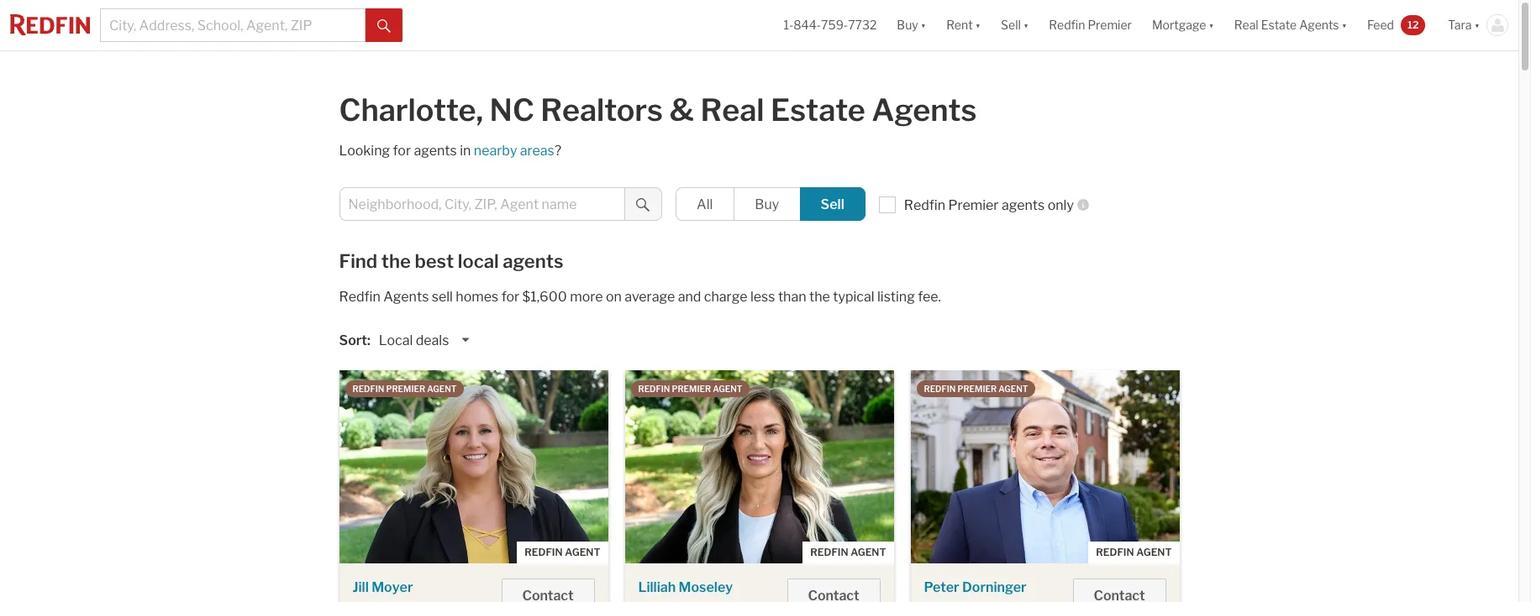 Task type: vqa. For each thing, say whether or not it's contained in the screenshot.
Peter
yes



Task type: locate. For each thing, give the bounding box(es) containing it.
▾ left feed
[[1342, 18, 1347, 32]]

1-844-759-7732
[[784, 18, 877, 32]]

1 horizontal spatial premier
[[1088, 18, 1132, 32]]

1 ▾ from the left
[[921, 18, 926, 32]]

0 horizontal spatial premier
[[386, 384, 425, 394]]

sell right buy radio
[[821, 197, 844, 213]]

rent ▾ button
[[946, 0, 981, 50]]

the right find
[[381, 250, 411, 272]]

real
[[1234, 18, 1259, 32], [700, 92, 764, 129]]

1 redfin premier agent from the left
[[353, 384, 457, 394]]

1 horizontal spatial agents
[[872, 92, 977, 129]]

mortgage
[[1152, 18, 1206, 32]]

0 vertical spatial sell
[[1001, 18, 1021, 32]]

2 horizontal spatial premier
[[957, 384, 997, 394]]

only
[[1048, 197, 1074, 213]]

redfin agent
[[525, 546, 600, 559], [810, 546, 886, 559], [1096, 546, 1172, 559]]

0 horizontal spatial buy
[[755, 197, 779, 213]]

1-
[[784, 18, 793, 32]]

photo of peter dorninger image
[[910, 371, 1179, 564]]

sell for sell
[[821, 197, 844, 213]]

3 redfin agent from the left
[[1096, 546, 1172, 559]]

looking for agents in nearby areas ?
[[339, 143, 561, 159]]

agents left the in
[[414, 143, 457, 159]]

2 premier from the left
[[672, 384, 711, 394]]

0 vertical spatial the
[[381, 250, 411, 272]]

$1,600
[[522, 289, 567, 305]]

2 horizontal spatial agents
[[1002, 197, 1045, 213]]

▾ for sell ▾
[[1023, 18, 1029, 32]]

1 horizontal spatial the
[[809, 289, 830, 305]]

0 horizontal spatial agents
[[383, 289, 429, 305]]

1 premier from the left
[[386, 384, 425, 394]]

1 horizontal spatial redfin premier agent
[[638, 384, 742, 394]]

2 redfin premier agent from the left
[[638, 384, 742, 394]]

1 horizontal spatial premier
[[672, 384, 711, 394]]

1 redfin agent from the left
[[525, 546, 600, 559]]

1 vertical spatial for
[[501, 289, 519, 305]]

sell
[[1001, 18, 1021, 32], [821, 197, 844, 213]]

real inside dropdown button
[[1234, 18, 1259, 32]]

▾ right mortgage
[[1209, 18, 1214, 32]]

redfin agent for peter dorninger
[[1096, 546, 1172, 559]]

0 vertical spatial agents
[[1299, 18, 1339, 32]]

1 vertical spatial agents
[[1002, 197, 1045, 213]]

typical
[[833, 289, 874, 305]]

▾ right rent ▾
[[1023, 18, 1029, 32]]

agents
[[414, 143, 457, 159], [1002, 197, 1045, 213], [503, 250, 563, 272]]

0 horizontal spatial estate
[[771, 92, 865, 129]]

3 ▾ from the left
[[1023, 18, 1029, 32]]

photo of jill moyer image
[[339, 371, 608, 564]]

peter dorninger
[[924, 580, 1027, 596]]

▾
[[921, 18, 926, 32], [975, 18, 981, 32], [1023, 18, 1029, 32], [1209, 18, 1214, 32], [1342, 18, 1347, 32], [1474, 18, 1480, 32]]

6 ▾ from the left
[[1474, 18, 1480, 32]]

premier
[[386, 384, 425, 394], [672, 384, 711, 394], [957, 384, 997, 394]]

0 vertical spatial real
[[1234, 18, 1259, 32]]

agent
[[427, 384, 457, 394], [713, 384, 742, 394], [998, 384, 1028, 394], [565, 546, 600, 559], [851, 546, 886, 559], [1136, 546, 1172, 559]]

0 vertical spatial estate
[[1261, 18, 1297, 32]]

premier inside button
[[1088, 18, 1132, 32]]

estate
[[1261, 18, 1297, 32], [771, 92, 865, 129]]

redfin premier agent for moyer
[[353, 384, 457, 394]]

▾ right tara at top
[[1474, 18, 1480, 32]]

0 vertical spatial redfin
[[1049, 18, 1085, 32]]

moyer
[[372, 580, 413, 596]]

redfin inside redfin premier button
[[1049, 18, 1085, 32]]

nc
[[490, 92, 534, 129]]

1 horizontal spatial sell
[[1001, 18, 1021, 32]]

looking
[[339, 143, 390, 159]]

on
[[606, 289, 622, 305]]

real right mortgage ▾
[[1234, 18, 1259, 32]]

submit search image
[[377, 19, 391, 33]]

7732
[[848, 18, 877, 32]]

premier
[[1088, 18, 1132, 32], [948, 197, 999, 213]]

for
[[393, 143, 411, 159], [501, 289, 519, 305]]

buy inside radio
[[755, 197, 779, 213]]

1 horizontal spatial estate
[[1261, 18, 1297, 32]]

dorninger
[[962, 580, 1027, 596]]

0 horizontal spatial real
[[700, 92, 764, 129]]

1 horizontal spatial agents
[[503, 250, 563, 272]]

buy inside dropdown button
[[897, 18, 918, 32]]

sell ▾ button
[[991, 0, 1039, 50]]

2 vertical spatial agents
[[383, 289, 429, 305]]

buy
[[897, 18, 918, 32], [755, 197, 779, 213]]

0 horizontal spatial redfin premier agent
[[353, 384, 457, 394]]

than
[[778, 289, 806, 305]]

2 horizontal spatial agents
[[1299, 18, 1339, 32]]

1 horizontal spatial real
[[1234, 18, 1259, 32]]

▾ for mortgage ▾
[[1209, 18, 1214, 32]]

0 horizontal spatial agents
[[414, 143, 457, 159]]

agents up $1,600
[[503, 250, 563, 272]]

1 vertical spatial redfin
[[904, 197, 945, 213]]

in
[[460, 143, 471, 159]]

real right &
[[700, 92, 764, 129]]

and
[[678, 289, 701, 305]]

estate inside dropdown button
[[1261, 18, 1297, 32]]

0 vertical spatial premier
[[1088, 18, 1132, 32]]

buy ▾ button
[[887, 0, 936, 50]]

759-
[[821, 18, 848, 32]]

▾ left rent
[[921, 18, 926, 32]]

charlotte,
[[339, 92, 483, 129]]

4 ▾ from the left
[[1209, 18, 1214, 32]]

2 ▾ from the left
[[975, 18, 981, 32]]

▾ right rent
[[975, 18, 981, 32]]

option group
[[675, 187, 865, 221]]

2 horizontal spatial redfin premier agent
[[924, 384, 1028, 394]]

1 vertical spatial premier
[[948, 197, 999, 213]]

option group containing all
[[675, 187, 865, 221]]

the right the 'than'
[[809, 289, 830, 305]]

1 vertical spatial sell
[[821, 197, 844, 213]]

2 horizontal spatial redfin
[[1049, 18, 1085, 32]]

0 horizontal spatial for
[[393, 143, 411, 159]]

the
[[381, 250, 411, 272], [809, 289, 830, 305]]

1 horizontal spatial redfin agent
[[810, 546, 886, 559]]

3 premier from the left
[[957, 384, 997, 394]]

1 horizontal spatial redfin
[[904, 197, 945, 213]]

redfin
[[353, 384, 384, 394], [638, 384, 670, 394], [924, 384, 956, 394], [525, 546, 563, 559], [810, 546, 848, 559], [1096, 546, 1134, 559]]

jill moyer link
[[353, 580, 413, 596]]

for right looking
[[393, 143, 411, 159]]

2 horizontal spatial redfin agent
[[1096, 546, 1172, 559]]

redfin premier agent for moseley
[[638, 384, 742, 394]]

peter dorninger link
[[924, 580, 1027, 596]]

2 redfin agent from the left
[[810, 546, 886, 559]]

redfin agent for jill moyer
[[525, 546, 600, 559]]

deals
[[416, 333, 449, 349]]

1-844-759-7732 link
[[784, 18, 877, 32]]

redfin
[[1049, 18, 1085, 32], [904, 197, 945, 213], [339, 289, 380, 305]]

0 horizontal spatial premier
[[948, 197, 999, 213]]

?
[[554, 143, 561, 159]]

buy right all 'option'
[[755, 197, 779, 213]]

1 vertical spatial buy
[[755, 197, 779, 213]]

sell inside radio
[[821, 197, 844, 213]]

Buy radio
[[733, 187, 800, 221]]

1 vertical spatial estate
[[771, 92, 865, 129]]

premier for dorninger
[[957, 384, 997, 394]]

0 vertical spatial for
[[393, 143, 411, 159]]

local
[[458, 250, 499, 272]]

buy for buy
[[755, 197, 779, 213]]

redfin premier agent
[[353, 384, 457, 394], [638, 384, 742, 394], [924, 384, 1028, 394]]

agents
[[1299, 18, 1339, 32], [872, 92, 977, 129], [383, 289, 429, 305]]

real estate agents ▾
[[1234, 18, 1347, 32]]

0 horizontal spatial sell
[[821, 197, 844, 213]]

2 vertical spatial redfin
[[339, 289, 380, 305]]

2 vertical spatial agents
[[503, 250, 563, 272]]

844-
[[793, 18, 821, 32]]

photo of lilliah moseley image
[[625, 371, 894, 564]]

0 horizontal spatial redfin
[[339, 289, 380, 305]]

Neighborhood, City, ZIP, Agent name search field
[[339, 187, 625, 221]]

0 vertical spatial buy
[[897, 18, 918, 32]]

premier for moseley
[[672, 384, 711, 394]]

sell right rent ▾
[[1001, 18, 1021, 32]]

redfin premier button
[[1039, 0, 1142, 50]]

charge
[[704, 289, 747, 305]]

sell inside dropdown button
[[1001, 18, 1021, 32]]

1 horizontal spatial for
[[501, 289, 519, 305]]

1 horizontal spatial buy
[[897, 18, 918, 32]]

sell ▾ button
[[1001, 0, 1029, 50]]

0 horizontal spatial redfin agent
[[525, 546, 600, 559]]

areas
[[520, 143, 554, 159]]

buy right '7732'
[[897, 18, 918, 32]]

0 horizontal spatial the
[[381, 250, 411, 272]]

redfin for redfin agents sell homes for $1,600 more on average and charge less than the typical listing fee.
[[339, 289, 380, 305]]

agents left only
[[1002, 197, 1045, 213]]

5 ▾ from the left
[[1342, 18, 1347, 32]]

&
[[669, 92, 694, 129]]

local deals
[[379, 333, 449, 349]]

fee.
[[918, 289, 941, 305]]

for right homes
[[501, 289, 519, 305]]

0 vertical spatial agents
[[414, 143, 457, 159]]

buy for buy ▾
[[897, 18, 918, 32]]

lilliah moseley
[[638, 580, 733, 596]]

buy ▾ button
[[897, 0, 926, 50]]

homes
[[456, 289, 499, 305]]

rent
[[946, 18, 973, 32]]

3 redfin premier agent from the left
[[924, 384, 1028, 394]]



Task type: describe. For each thing, give the bounding box(es) containing it.
▾ for rent ▾
[[975, 18, 981, 32]]

nearby
[[474, 143, 517, 159]]

nearby areas link
[[474, 143, 554, 159]]

jill moyer
[[353, 580, 413, 596]]

agents for premier
[[1002, 197, 1045, 213]]

premier for moyer
[[386, 384, 425, 394]]

listing
[[877, 289, 915, 305]]

redfin agent for lilliah moseley
[[810, 546, 886, 559]]

mortgage ▾ button
[[1142, 0, 1224, 50]]

redfin premier agents only
[[904, 197, 1074, 213]]

rent ▾
[[946, 18, 981, 32]]

more
[[570, 289, 603, 305]]

1 vertical spatial agents
[[872, 92, 977, 129]]

premier for redfin premier agents only
[[948, 197, 999, 213]]

buy ▾
[[897, 18, 926, 32]]

sort:
[[339, 332, 370, 348]]

agents for for
[[414, 143, 457, 159]]

12
[[1408, 18, 1419, 31]]

redfin for redfin premier agents only
[[904, 197, 945, 213]]

peter
[[924, 580, 959, 596]]

real estate agents ▾ link
[[1234, 0, 1347, 50]]

find
[[339, 250, 377, 272]]

sell
[[432, 289, 453, 305]]

▾ for buy ▾
[[921, 18, 926, 32]]

▾ for tara ▾
[[1474, 18, 1480, 32]]

1 vertical spatial the
[[809, 289, 830, 305]]

All radio
[[675, 187, 734, 221]]

charlotte, nc realtors & real estate agents
[[339, 92, 977, 129]]

premier for redfin premier
[[1088, 18, 1132, 32]]

sell for sell ▾
[[1001, 18, 1021, 32]]

City, Address, School, Agent, ZIP search field
[[100, 8, 366, 42]]

lilliah
[[638, 580, 676, 596]]

redfin agents sell homes for $1,600 more on average and charge less than the typical listing fee.
[[339, 289, 941, 305]]

▾ inside dropdown button
[[1342, 18, 1347, 32]]

real estate agents ▾ button
[[1224, 0, 1357, 50]]

mortgage ▾
[[1152, 18, 1214, 32]]

1 vertical spatial real
[[700, 92, 764, 129]]

average
[[625, 289, 675, 305]]

moseley
[[679, 580, 733, 596]]

rent ▾ button
[[936, 0, 991, 50]]

best
[[415, 250, 454, 272]]

submit search image
[[636, 198, 650, 212]]

less
[[750, 289, 775, 305]]

redfin for redfin premier
[[1049, 18, 1085, 32]]

lilliah moseley link
[[638, 580, 733, 596]]

redfin premier agent for dorninger
[[924, 384, 1028, 394]]

tara
[[1448, 18, 1472, 32]]

mortgage ▾ button
[[1152, 0, 1214, 50]]

sell ▾
[[1001, 18, 1029, 32]]

find the best local agents
[[339, 250, 563, 272]]

feed
[[1367, 18, 1394, 32]]

jill
[[353, 580, 369, 596]]

redfin premier
[[1049, 18, 1132, 32]]

agents inside dropdown button
[[1299, 18, 1339, 32]]

tara ▾
[[1448, 18, 1480, 32]]

local
[[379, 333, 413, 349]]

Sell radio
[[800, 187, 865, 221]]

realtors
[[541, 92, 663, 129]]

all
[[697, 197, 713, 213]]



